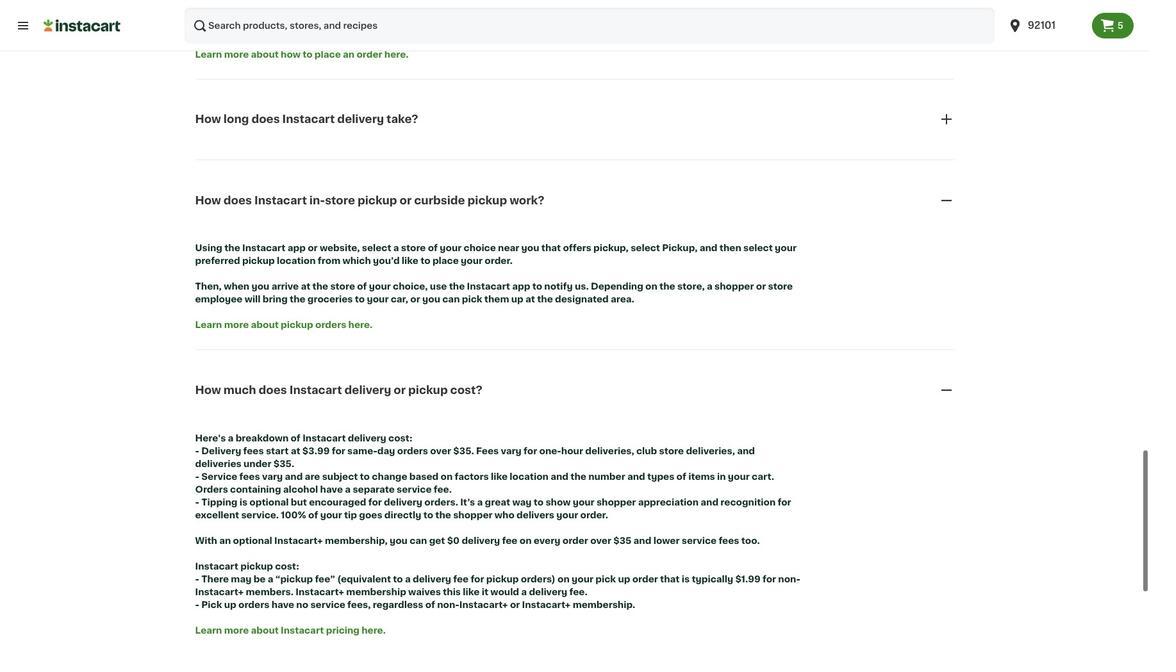 Task type: describe. For each thing, give the bounding box(es) containing it.
learn more about instacart pricing here. link
[[195, 626, 386, 635]]

fee inside instacart pickup cost: - there may be a "pickup fee" (equivalent to a delivery fee for pickup orders) on your pick up order that is typically $1.99 for non- instacart+ members. instacart+ membership waives this like it would a delivery fee. - pick up orders have no service fees, regardless of non-instacart+ or instacart+ membership.
[[453, 575, 469, 584]]

day
[[377, 447, 395, 456]]

to right groceries
[[355, 295, 365, 304]]

fee. inside instacart pickup cost: - there may be a "pickup fee" (equivalent to a delivery fee for pickup orders) on your pick up order that is typically $1.99 for non- instacart+ members. instacart+ membership waives this like it would a delivery fee. - pick up orders have no service fees, regardless of non-instacart+ or instacart+ membership.
[[570, 588, 588, 597]]

instacart logo image
[[44, 18, 121, 33]]

would
[[491, 588, 519, 597]]

$0
[[447, 536, 460, 545]]

instacart+ down it
[[460, 601, 508, 610]]

pickup up would
[[486, 575, 519, 584]]

how does instacart in-store pickup or curbside pickup work?
[[195, 195, 545, 206]]

the down the arrive
[[290, 295, 306, 304]]

place inside "using the instacart app or website, select a store of your choice near you that offers pickup, select pickup, and then select your preferred pickup location from which you'd like to place your order."
[[433, 257, 459, 266]]

1 horizontal spatial orders
[[315, 321, 346, 330]]

the down orders.
[[435, 511, 451, 520]]

area.
[[611, 295, 635, 304]]

order. inside "using the instacart app or website, select a store of your choice near you that offers pickup, select pickup, and then select your preferred pickup location from which you'd like to place your order."
[[485, 257, 513, 266]]

1 vertical spatial shopper
[[597, 498, 636, 507]]

for right $3.99
[[332, 447, 345, 456]]

store,
[[678, 282, 705, 291]]

order. inside here's a breakdown of instacart delivery cost: - delivery fees start at $3.99 for same-day orders over $35. fees vary for one-hour deliveries, club store deliveries, and deliveries under $35. - service fees vary and are subject to change based on factors like location and the number and types of items in your cart. orders containing alcohol have a separate service fee. - tipping is optional but encouraged for delivery orders. it's a great way to show your shopper appreciation and recognition for excellent service. 100% of your tip goes directly to the shopper who delivers your order.
[[580, 511, 608, 520]]

how for how long does instacart delivery take?
[[195, 114, 221, 125]]

service
[[201, 472, 237, 481]]

0 vertical spatial $35.
[[453, 447, 474, 456]]

learn for learn more about pickup orders here.
[[195, 321, 222, 330]]

$35
[[614, 536, 632, 545]]

0 horizontal spatial can
[[410, 536, 427, 545]]

from
[[318, 257, 341, 266]]

a right 'it's' on the left
[[477, 498, 483, 507]]

notify
[[544, 282, 573, 291]]

a up delivery
[[228, 434, 234, 443]]

0 vertical spatial non-
[[778, 575, 801, 584]]

0 horizontal spatial place
[[315, 50, 341, 59]]

store inside here's a breakdown of instacart delivery cost: - delivery fees start at $3.99 for same-day orders over $35. fees vary for one-hour deliveries, club store deliveries, and deliveries under $35. - service fees vary and are subject to change based on factors like location and the number and types of items in your cart. orders containing alcohol have a separate service fee. - tipping is optional but encouraged for delivery orders. it's a great way to show your shopper appreciation and recognition for excellent service. 100% of your tip goes directly to the shopper who delivers your order.
[[659, 447, 684, 456]]

instacart inside dropdown button
[[290, 385, 342, 396]]

choice,
[[393, 282, 428, 291]]

a down subject
[[345, 485, 351, 494]]

instacart inside instacart pickup cost: - there may be a "pickup fee" (equivalent to a delivery fee for pickup orders) on your pick up order that is typically $1.99 for non- instacart+ members. instacart+ membership waives this like it would a delivery fee. - pick up orders have no service fees, regardless of non-instacart+ or instacart+ membership.
[[195, 562, 238, 571]]

about for pickup
[[251, 321, 279, 330]]

you up will
[[252, 282, 269, 291]]

learn more about pickup orders here.
[[195, 321, 373, 330]]

have inside instacart pickup cost: - there may be a "pickup fee" (equivalent to a delivery fee for pickup orders) on your pick up order that is typically $1.99 for non- instacart+ members. instacart+ membership waives this like it would a delivery fee. - pick up orders have no service fees, regardless of non-instacart+ or instacart+ membership.
[[272, 601, 294, 610]]

a up the waives on the left of the page
[[405, 575, 411, 584]]

factors
[[455, 472, 489, 481]]

and inside "using the instacart app or website, select a store of your choice near you that offers pickup, select pickup, and then select your preferred pickup location from which you'd like to place your order."
[[700, 244, 718, 253]]

pickup down bring
[[281, 321, 313, 330]]

2 92101 button from the left
[[1008, 8, 1084, 44]]

you down use
[[422, 295, 440, 304]]

of right 100% at the left
[[308, 511, 318, 520]]

when
[[224, 282, 249, 291]]

long
[[224, 114, 249, 125]]

delivers
[[517, 511, 554, 520]]

arrive
[[272, 282, 299, 291]]

you inside "using the instacart app or website, select a store of your choice near you that offers pickup, select pickup, and then select your preferred pickup location from which you'd like to place your order."
[[522, 244, 539, 253]]

$3.99
[[302, 447, 330, 456]]

the up groceries
[[313, 282, 328, 291]]

0 vertical spatial fees
[[243, 447, 264, 456]]

1 vertical spatial at
[[526, 295, 535, 304]]

you down the directly
[[390, 536, 408, 545]]

but
[[291, 498, 307, 507]]

to left notify on the top of page
[[532, 282, 542, 291]]

cost: inside instacart pickup cost: - there may be a "pickup fee" (equivalent to a delivery fee for pickup orders) on your pick up order that is typically $1.99 for non- instacart+ members. instacart+ membership waives this like it would a delivery fee. - pick up orders have no service fees, regardless of non-instacart+ or instacart+ membership.
[[275, 562, 299, 571]]

same-
[[347, 447, 377, 456]]

5
[[1118, 21, 1124, 30]]

that inside instacart pickup cost: - there may be a "pickup fee" (equivalent to a delivery fee for pickup orders) on your pick up order that is typically $1.99 for non- instacart+ members. instacart+ membership waives this like it would a delivery fee. - pick up orders have no service fees, regardless of non-instacart+ or instacart+ membership.
[[660, 575, 680, 584]]

0 vertical spatial order
[[357, 50, 382, 59]]

orders)
[[521, 575, 556, 584]]

your left the choice at the top of the page
[[440, 244, 462, 253]]

fees,
[[348, 601, 371, 610]]

2 - from the top
[[195, 472, 199, 481]]

your down show at the left of page
[[557, 511, 578, 520]]

encouraged
[[309, 498, 366, 507]]

to down orders.
[[423, 511, 433, 520]]

pickup right in-
[[358, 195, 397, 206]]

how much does instacart delivery or pickup cost? button
[[195, 367, 954, 414]]

orders.
[[425, 498, 458, 507]]

1 vertical spatial $35.
[[274, 460, 294, 468]]

members.
[[246, 588, 294, 597]]

it's
[[460, 498, 475, 507]]

and down the items
[[701, 498, 719, 507]]

of inside instacart pickup cost: - there may be a "pickup fee" (equivalent to a delivery fee for pickup orders) on your pick up order that is typically $1.99 for non- instacart+ members. instacart+ membership waives this like it would a delivery fee. - pick up orders have no service fees, regardless of non-instacart+ or instacart+ membership.
[[425, 601, 435, 610]]

will
[[245, 295, 261, 304]]

on inside then, when you arrive at the store of your choice, use the instacart app to notify us. depending on the store, a shopper or store employee will bring the groceries to your car, or you can pick them up at the designated area.
[[646, 282, 658, 291]]

3 select from the left
[[744, 244, 773, 253]]

a inside then, when you arrive at the store of your choice, use the instacart app to notify us. depending on the store, a shopper or store employee will bring the groceries to your car, or you can pick them up at the designated area.
[[707, 282, 713, 291]]

and up show at the left of page
[[551, 472, 569, 481]]

more for learn more about instacart pricing here.
[[224, 626, 249, 635]]

based
[[410, 472, 439, 481]]

on left every on the left
[[520, 536, 532, 545]]

learn more about how to place an order here.
[[195, 50, 409, 59]]

1 horizontal spatial an
[[343, 50, 355, 59]]

fee. inside here's a breakdown of instacart delivery cost: - delivery fees start at $3.99 for same-day orders over $35. fees vary for one-hour deliveries, club store deliveries, and deliveries under $35. - service fees vary and are subject to change based on factors like location and the number and types of items in your cart. orders containing alcohol have a separate service fee. - tipping is optional but encouraged for delivery orders. it's a great way to show your shopper appreciation and recognition for excellent service. 100% of your tip goes directly to the shopper who delivers your order.
[[434, 485, 452, 494]]

too.
[[742, 536, 760, 545]]

your right in
[[728, 472, 750, 481]]

membership,
[[325, 536, 388, 545]]

1 horizontal spatial vary
[[501, 447, 522, 456]]

more for learn more about how to place an order here.
[[224, 50, 249, 59]]

$1.99
[[736, 575, 761, 584]]

types
[[647, 472, 675, 481]]

cost: inside here's a breakdown of instacart delivery cost: - delivery fees start at $3.99 for same-day orders over $35. fees vary for one-hour deliveries, club store deliveries, and deliveries under $35. - service fees vary and are subject to change based on factors like location and the number and types of items in your cart. orders containing alcohol have a separate service fee. - tipping is optional but encouraged for delivery orders. it's a great way to show your shopper appreciation and recognition for excellent service. 100% of your tip goes directly to the shopper who delivers your order.
[[388, 434, 413, 443]]

alcohol
[[283, 485, 318, 494]]

under
[[244, 460, 271, 468]]

1 vertical spatial non-
[[437, 601, 460, 610]]

pickup,
[[594, 244, 629, 253]]

on inside instacart pickup cost: - there may be a "pickup fee" (equivalent to a delivery fee for pickup orders) on your pick up order that is typically $1.99 for non- instacart+ members. instacart+ membership waives this like it would a delivery fee. - pick up orders have no service fees, regardless of non-instacart+ or instacart+ membership.
[[558, 575, 570, 584]]

a right be
[[268, 575, 273, 584]]

fees
[[476, 447, 499, 456]]

in
[[717, 472, 726, 481]]

pickup,
[[662, 244, 698, 253]]

here's a breakdown of instacart delivery cost: - delivery fees start at $3.99 for same-day orders over $35. fees vary for one-hour deliveries, club store deliveries, and deliveries under $35. - service fees vary and are subject to change based on factors like location and the number and types of items in your cart. orders containing alcohol have a separate service fee. - tipping is optional but encouraged for delivery orders. it's a great way to show your shopper appreciation and recognition for excellent service. 100% of your tip goes directly to the shopper who delivers your order.
[[195, 434, 794, 520]]

bring
[[263, 295, 288, 304]]

excellent
[[195, 511, 239, 520]]

how long does instacart delivery take?
[[195, 114, 418, 125]]

near
[[498, 244, 519, 253]]

0 horizontal spatial up
[[224, 601, 236, 610]]

order inside instacart pickup cost: - there may be a "pickup fee" (equivalent to a delivery fee for pickup orders) on your pick up order that is typically $1.99 for non- instacart+ members. instacart+ membership waives this like it would a delivery fee. - pick up orders have no service fees, regardless of non-instacart+ or instacart+ membership.
[[632, 575, 658, 584]]

for up it
[[471, 575, 484, 584]]

pickup up be
[[241, 562, 273, 571]]

up inside then, when you arrive at the store of your choice, use the instacart app to notify us. depending on the store, a shopper or store employee will bring the groceries to your car, or you can pick them up at the designated area.
[[511, 295, 524, 304]]

orders inside instacart pickup cost: - there may be a "pickup fee" (equivalent to a delivery fee for pickup orders) on your pick up order that is typically $1.99 for non- instacart+ members. instacart+ membership waives this like it would a delivery fee. - pick up orders have no service fees, regardless of non-instacart+ or instacart+ membership.
[[238, 601, 269, 610]]

lower
[[654, 536, 680, 545]]

0 horizontal spatial shopper
[[453, 511, 493, 520]]

2 select from the left
[[631, 244, 660, 253]]

1 vertical spatial optional
[[233, 536, 272, 545]]

location inside here's a breakdown of instacart delivery cost: - delivery fees start at $3.99 for same-day orders over $35. fees vary for one-hour deliveries, club store deliveries, and deliveries under $35. - service fees vary and are subject to change based on factors like location and the number and types of items in your cart. orders containing alcohol have a separate service fee. - tipping is optional but encouraged for delivery orders. it's a great way to show your shopper appreciation and recognition for excellent service. 100% of your tip goes directly to the shopper who delivers your order.
[[510, 472, 549, 481]]

orders inside here's a breakdown of instacart delivery cost: - delivery fees start at $3.99 for same-day orders over $35. fees vary for one-hour deliveries, club store deliveries, and deliveries under $35. - service fees vary and are subject to change based on factors like location and the number and types of items in your cart. orders containing alcohol have a separate service fee. - tipping is optional but encouraged for delivery orders. it's a great way to show your shopper appreciation and recognition for excellent service. 100% of your tip goes directly to the shopper who delivers your order.
[[397, 447, 428, 456]]

for right $1.99
[[763, 575, 776, 584]]

store inside "using the instacart app or website, select a store of your choice near you that offers pickup, select pickup, and then select your preferred pickup location from which you'd like to place your order."
[[401, 244, 426, 253]]

tipping
[[201, 498, 237, 507]]

service inside here's a breakdown of instacart delivery cost: - delivery fees start at $3.99 for same-day orders over $35. fees vary for one-hour deliveries, club store deliveries, and deliveries under $35. - service fees vary and are subject to change based on factors like location and the number and types of items in your cart. orders containing alcohol have a separate service fee. - tipping is optional but encouraged for delivery orders. it's a great way to show your shopper appreciation and recognition for excellent service. 100% of your tip goes directly to the shopper who delivers your order.
[[397, 485, 432, 494]]

instacart+ down orders)
[[522, 601, 571, 610]]

of right breakdown on the bottom
[[291, 434, 301, 443]]

for down separate
[[368, 498, 382, 507]]

of inside then, when you arrive at the store of your choice, use the instacart app to notify us. depending on the store, a shopper or store employee will bring the groceries to your car, or you can pick them up at the designated area.
[[357, 282, 367, 291]]

them
[[485, 295, 509, 304]]

pricing
[[326, 626, 360, 635]]

the down notify on the top of page
[[537, 295, 553, 304]]

in-
[[309, 195, 325, 206]]

your down encouraged
[[320, 511, 342, 520]]

may
[[231, 575, 252, 584]]

how
[[281, 50, 301, 59]]

here. for learn more about instacart pricing here.
[[362, 626, 386, 635]]

subject
[[322, 472, 358, 481]]

your up car,
[[369, 282, 391, 291]]

work?
[[510, 195, 545, 206]]

it
[[482, 588, 488, 597]]

more for learn more about pickup orders here.
[[224, 321, 249, 330]]

great
[[485, 498, 510, 507]]

at inside here's a breakdown of instacart delivery cost: - delivery fees start at $3.99 for same-day orders over $35. fees vary for one-hour deliveries, club store deliveries, and deliveries under $35. - service fees vary and are subject to change based on factors like location and the number and types of items in your cart. orders containing alcohol have a separate service fee. - tipping is optional but encouraged for delivery orders. it's a great way to show your shopper appreciation and recognition for excellent service. 100% of your tip goes directly to the shopper who delivers your order.
[[291, 447, 300, 456]]

appreciation
[[638, 498, 699, 507]]

or inside "using the instacart app or website, select a store of your choice near you that offers pickup, select pickup, and then select your preferred pickup location from which you'd like to place your order."
[[308, 244, 318, 253]]

instacart+ down fee"
[[296, 588, 344, 597]]

how for how does instacart in-store pickup or curbside pickup work?
[[195, 195, 221, 206]]

and right $35
[[634, 536, 652, 545]]

0 vertical spatial here.
[[385, 50, 409, 59]]

your left car,
[[367, 295, 389, 304]]

and left types
[[628, 472, 645, 481]]

learn more about instacart pricing here.
[[195, 626, 386, 635]]

or inside dropdown button
[[394, 385, 406, 396]]

service inside instacart pickup cost: - there may be a "pickup fee" (equivalent to a delivery fee for pickup orders) on your pick up order that is typically $1.99 for non- instacart+ members. instacart+ membership waives this like it would a delivery fee. - pick up orders have no service fees, regardless of non-instacart+ or instacart+ membership.
[[310, 601, 345, 610]]

instacart+ down 100% at the left
[[274, 536, 323, 545]]

deliveries
[[195, 460, 241, 468]]

the right use
[[449, 282, 465, 291]]

1 select from the left
[[362, 244, 391, 253]]

is inside here's a breakdown of instacart delivery cost: - delivery fees start at $3.99 for same-day orders over $35. fees vary for one-hour deliveries, club store deliveries, and deliveries under $35. - service fees vary and are subject to change based on factors like location and the number and types of items in your cart. orders containing alcohol have a separate service fee. - tipping is optional but encouraged for delivery orders. it's a great way to show your shopper appreciation and recognition for excellent service. 100% of your tip goes directly to the shopper who delivers your order.
[[240, 498, 247, 507]]

us.
[[575, 282, 589, 291]]

optional inside here's a breakdown of instacart delivery cost: - delivery fees start at $3.99 for same-day orders over $35. fees vary for one-hour deliveries, club store deliveries, and deliveries under $35. - service fees vary and are subject to change based on factors like location and the number and types of items in your cart. orders containing alcohol have a separate service fee. - tipping is optional but encouraged for delivery orders. it's a great way to show your shopper appreciation and recognition for excellent service. 100% of your tip goes directly to the shopper who delivers your order.
[[250, 498, 289, 507]]

club
[[637, 447, 657, 456]]

delivery
[[201, 447, 241, 456]]

show
[[546, 498, 571, 507]]

how for how much does instacart delivery or pickup cost?
[[195, 385, 221, 396]]

for left one-
[[524, 447, 537, 456]]

regardless
[[373, 601, 423, 610]]

much
[[224, 385, 256, 396]]

how much does instacart delivery or pickup cost?
[[195, 385, 483, 396]]

1 - from the top
[[195, 447, 199, 456]]

start
[[266, 447, 289, 456]]

the down hour
[[571, 472, 586, 481]]

pickup inside "using the instacart app or website, select a store of your choice near you that offers pickup, select pickup, and then select your preferred pickup location from which you'd like to place your order."
[[242, 257, 275, 266]]

your right show at the left of page
[[573, 498, 595, 507]]

waives
[[408, 588, 441, 597]]

5 button
[[1092, 13, 1134, 38]]

using the instacart app or website, select a store of your choice near you that offers pickup, select pickup, and then select your preferred pickup location from which you'd like to place your order.
[[195, 244, 799, 266]]

get
[[429, 536, 445, 545]]

of inside "using the instacart app or website, select a store of your choice near you that offers pickup, select pickup, and then select your preferred pickup location from which you'd like to place your order."
[[428, 244, 438, 253]]

shopper inside then, when you arrive at the store of your choice, use the instacart app to notify us. depending on the store, a shopper or store employee will bring the groceries to your car, or you can pick them up at the designated area.
[[715, 282, 754, 291]]

to inside instacart pickup cost: - there may be a "pickup fee" (equivalent to a delivery fee for pickup orders) on your pick up order that is typically $1.99 for non- instacart+ members. instacart+ membership waives this like it would a delivery fee. - pick up orders have no service fees, regardless of non-instacart+ or instacart+ membership.
[[393, 575, 403, 584]]



Task type: vqa. For each thing, say whether or not it's contained in the screenshot.
select
yes



Task type: locate. For each thing, give the bounding box(es) containing it.
1 horizontal spatial deliveries,
[[686, 447, 735, 456]]

0 vertical spatial does
[[252, 114, 280, 125]]

be
[[254, 575, 266, 584]]

like inside here's a breakdown of instacart delivery cost: - delivery fees start at $3.99 for same-day orders over $35. fees vary for one-hour deliveries, club store deliveries, and deliveries under $35. - service fees vary and are subject to change based on factors like location and the number and types of items in your cart. orders containing alcohol have a separate service fee. - tipping is optional but encouraged for delivery orders. it's a great way to show your shopper appreciation and recognition for excellent service. 100% of your tip goes directly to the shopper who delivers your order.
[[491, 472, 508, 481]]

Search field
[[185, 8, 995, 44]]

0 horizontal spatial fee
[[453, 575, 469, 584]]

0 vertical spatial more
[[224, 50, 249, 59]]

92101
[[1028, 21, 1056, 30]]

the inside "using the instacart app or website, select a store of your choice near you that offers pickup, select pickup, and then select your preferred pickup location from which you'd like to place your order."
[[224, 244, 240, 253]]

instacart inside "using the instacart app or website, select a store of your choice near you that offers pickup, select pickup, and then select your preferred pickup location from which you'd like to place your order."
[[242, 244, 286, 253]]

on inside here's a breakdown of instacart delivery cost: - delivery fees start at $3.99 for same-day orders over $35. fees vary for one-hour deliveries, club store deliveries, and deliveries under $35. - service fees vary and are subject to change based on factors like location and the number and types of items in your cart. orders containing alcohol have a separate service fee. - tipping is optional but encouraged for delivery orders. it's a great way to show your shopper appreciation and recognition for excellent service. 100% of your tip goes directly to the shopper who delivers your order.
[[441, 472, 453, 481]]

your right then
[[775, 244, 797, 253]]

choice
[[464, 244, 496, 253]]

pick inside then, when you arrive at the store of your choice, use the instacart app to notify us. depending on the store, a shopper or store employee will bring the groceries to your car, or you can pick them up at the designated area.
[[462, 295, 482, 304]]

how does instacart in-store pickup or curbside pickup work? button
[[195, 177, 954, 224]]

instacart+
[[274, 536, 323, 545], [195, 588, 244, 597], [296, 588, 344, 597], [460, 601, 508, 610], [522, 601, 571, 610]]

0 horizontal spatial location
[[277, 257, 316, 266]]

2 deliveries, from the left
[[686, 447, 735, 456]]

0 vertical spatial at
[[301, 282, 310, 291]]

orders down members.
[[238, 601, 269, 610]]

2 vertical spatial orders
[[238, 601, 269, 610]]

0 vertical spatial pick
[[462, 295, 482, 304]]

- down 'here's' on the left of page
[[195, 447, 199, 456]]

- down the orders
[[195, 498, 199, 507]]

an right how
[[343, 50, 355, 59]]

2 more from the top
[[224, 321, 249, 330]]

0 vertical spatial is
[[240, 498, 247, 507]]

2 horizontal spatial service
[[682, 536, 717, 545]]

0 horizontal spatial that
[[542, 244, 561, 253]]

0 vertical spatial like
[[402, 257, 419, 266]]

for right recognition
[[778, 498, 791, 507]]

of left the items
[[677, 472, 687, 481]]

place up use
[[433, 257, 459, 266]]

there
[[201, 575, 229, 584]]

1 horizontal spatial order
[[563, 536, 588, 545]]

1 deliveries, from the left
[[585, 447, 634, 456]]

every
[[534, 536, 561, 545]]

curbside
[[414, 195, 465, 206]]

fee"
[[315, 575, 335, 584]]

0 vertical spatial fee
[[502, 536, 518, 545]]

1 horizontal spatial over
[[590, 536, 611, 545]]

hour
[[561, 447, 583, 456]]

have down members.
[[272, 601, 294, 610]]

2 learn from the top
[[195, 321, 222, 330]]

learn more about how to place an order here. link
[[195, 50, 409, 59]]

containing
[[230, 485, 281, 494]]

non- right $1.99
[[778, 575, 801, 584]]

deliveries,
[[585, 447, 634, 456], [686, 447, 735, 456]]

on right orders)
[[558, 575, 570, 584]]

a
[[393, 244, 399, 253], [707, 282, 713, 291], [228, 434, 234, 443], [345, 485, 351, 494], [477, 498, 483, 507], [268, 575, 273, 584], [405, 575, 411, 584], [521, 588, 527, 597]]

how inside how long does instacart delivery take? 'dropdown button'
[[195, 114, 221, 125]]

1 vertical spatial how
[[195, 195, 221, 206]]

an right with
[[219, 536, 231, 545]]

0 vertical spatial order.
[[485, 257, 513, 266]]

1 vertical spatial orders
[[397, 447, 428, 456]]

or inside dropdown button
[[400, 195, 412, 206]]

instacart inside 'dropdown button'
[[282, 114, 335, 125]]

how long does instacart delivery take? button
[[195, 96, 954, 142]]

1 vertical spatial here.
[[348, 321, 373, 330]]

that left offers at the top of page
[[542, 244, 561, 253]]

service
[[397, 485, 432, 494], [682, 536, 717, 545], [310, 601, 345, 610]]

2 horizontal spatial shopper
[[715, 282, 754, 291]]

how up using
[[195, 195, 221, 206]]

0 horizontal spatial vary
[[262, 472, 283, 481]]

groceries
[[308, 295, 353, 304]]

1 horizontal spatial like
[[463, 588, 480, 597]]

shopper down number
[[597, 498, 636, 507]]

delivery inside 'dropdown button'
[[337, 114, 384, 125]]

1 vertical spatial that
[[660, 575, 680, 584]]

on
[[646, 282, 658, 291], [441, 472, 453, 481], [520, 536, 532, 545], [558, 575, 570, 584]]

0 vertical spatial how
[[195, 114, 221, 125]]

1 more from the top
[[224, 50, 249, 59]]

fees up under
[[243, 447, 264, 456]]

membership.
[[573, 601, 635, 610]]

at right them
[[526, 295, 535, 304]]

store inside dropdown button
[[325, 195, 355, 206]]

3 more from the top
[[224, 626, 249, 635]]

how inside how much does instacart delivery or pickup cost? dropdown button
[[195, 385, 221, 396]]

is left typically
[[682, 575, 690, 584]]

can down use
[[442, 295, 460, 304]]

pickup inside dropdown button
[[408, 385, 448, 396]]

0 horizontal spatial order.
[[485, 257, 513, 266]]

to right how
[[303, 50, 313, 59]]

0 horizontal spatial have
[[272, 601, 294, 610]]

0 horizontal spatial non-
[[437, 601, 460, 610]]

a inside "using the instacart app or website, select a store of your choice near you that offers pickup, select pickup, and then select your preferred pickup location from which you'd like to place your order."
[[393, 244, 399, 253]]

at right start
[[291, 447, 300, 456]]

learn
[[195, 50, 222, 59], [195, 321, 222, 330], [195, 626, 222, 635]]

1 horizontal spatial at
[[301, 282, 310, 291]]

1 vertical spatial place
[[433, 257, 459, 266]]

employee
[[195, 295, 243, 304]]

0 horizontal spatial an
[[219, 536, 231, 545]]

0 vertical spatial fee.
[[434, 485, 452, 494]]

that down lower
[[660, 575, 680, 584]]

optional
[[250, 498, 289, 507], [233, 536, 272, 545]]

about for how
[[251, 50, 279, 59]]

how left much
[[195, 385, 221, 396]]

about for instacart
[[251, 626, 279, 635]]

2 horizontal spatial orders
[[397, 447, 428, 456]]

deliveries, up the items
[[686, 447, 735, 456]]

then, when you arrive at the store of your choice, use the instacart app to notify us. depending on the store, a shopper or store employee will bring the groceries to your car, or you can pick them up at the designated area.
[[195, 282, 795, 304]]

order.
[[485, 257, 513, 266], [580, 511, 608, 520]]

1 vertical spatial order
[[563, 536, 588, 545]]

0 horizontal spatial app
[[288, 244, 306, 253]]

0 vertical spatial that
[[542, 244, 561, 253]]

1 vertical spatial like
[[491, 472, 508, 481]]

cost:
[[388, 434, 413, 443], [275, 562, 299, 571]]

then
[[720, 244, 742, 253]]

non-
[[778, 575, 801, 584], [437, 601, 460, 610]]

100%
[[281, 511, 306, 520]]

delivery inside dropdown button
[[345, 385, 391, 396]]

- up the orders
[[195, 472, 199, 481]]

2 horizontal spatial select
[[744, 244, 773, 253]]

is
[[240, 498, 247, 507], [682, 575, 690, 584]]

pick
[[462, 295, 482, 304], [596, 575, 616, 584]]

with an optional instacart+ membership, you can get $0 delivery fee on every order over $35 and lower service fees too.
[[195, 536, 760, 545]]

or inside instacart pickup cost: - there may be a "pickup fee" (equivalent to a delivery fee for pickup orders) on your pick up order that is typically $1.99 for non- instacart+ members. instacart+ membership waives this like it would a delivery fee. - pick up orders have no service fees, regardless of non-instacart+ or instacart+ membership.
[[510, 601, 520, 610]]

are
[[305, 472, 320, 481]]

here's
[[195, 434, 226, 443]]

how left 'long'
[[195, 114, 221, 125]]

1 vertical spatial service
[[682, 536, 717, 545]]

app inside then, when you arrive at the store of your choice, use the instacart app to notify us. depending on the store, a shopper or store employee will bring the groceries to your car, or you can pick them up at the designated area.
[[512, 282, 530, 291]]

and up alcohol
[[285, 472, 303, 481]]

service down based
[[397, 485, 432, 494]]

2 how from the top
[[195, 195, 221, 206]]

membership
[[346, 588, 406, 597]]

2 horizontal spatial like
[[491, 472, 508, 481]]

2 vertical spatial fees
[[719, 536, 739, 545]]

1 vertical spatial app
[[512, 282, 530, 291]]

take?
[[387, 114, 418, 125]]

does for much
[[259, 385, 287, 396]]

instacart inside here's a breakdown of instacart delivery cost: - delivery fees start at $3.99 for same-day orders over $35. fees vary for one-hour deliveries, club store deliveries, and deliveries under $35. - service fees vary and are subject to change based on factors like location and the number and types of items in your cart. orders containing alcohol have a separate service fee. - tipping is optional but encouraged for delivery orders. it's a great way to show your shopper appreciation and recognition for excellent service. 100% of your tip goes directly to the shopper who delivers your order.
[[303, 434, 346, 443]]

to up separate
[[360, 472, 370, 481]]

0 horizontal spatial select
[[362, 244, 391, 253]]

number
[[589, 472, 625, 481]]

over left $35
[[590, 536, 611, 545]]

5 - from the top
[[195, 601, 199, 610]]

3 learn from the top
[[195, 626, 222, 635]]

fee up this
[[453, 575, 469, 584]]

0 horizontal spatial service
[[310, 601, 345, 610]]

like up great
[[491, 472, 508, 481]]

learn for learn more about how to place an order here.
[[195, 50, 222, 59]]

4 - from the top
[[195, 575, 199, 584]]

select
[[362, 244, 391, 253], [631, 244, 660, 253], [744, 244, 773, 253]]

shopper down then
[[715, 282, 754, 291]]

who
[[495, 511, 515, 520]]

instacart+ down there at the bottom left of the page
[[195, 588, 244, 597]]

0 vertical spatial an
[[343, 50, 355, 59]]

1 horizontal spatial have
[[320, 485, 343, 494]]

fees up 'containing'
[[239, 472, 260, 481]]

1 horizontal spatial service
[[397, 485, 432, 494]]

pickup left cost? at the bottom of the page
[[408, 385, 448, 396]]

1 vertical spatial about
[[251, 321, 279, 330]]

1 vertical spatial is
[[682, 575, 690, 584]]

92101 button
[[1000, 8, 1092, 44], [1008, 8, 1084, 44]]

2 about from the top
[[251, 321, 279, 330]]

instacart inside dropdown button
[[254, 195, 307, 206]]

0 vertical spatial learn
[[195, 50, 222, 59]]

1 vertical spatial learn
[[195, 321, 222, 330]]

orders down groceries
[[315, 321, 346, 330]]

1 horizontal spatial fee.
[[570, 588, 588, 597]]

app
[[288, 244, 306, 253], [512, 282, 530, 291]]

directly
[[384, 511, 421, 520]]

items
[[689, 472, 715, 481]]

up
[[511, 295, 524, 304], [618, 575, 630, 584], [224, 601, 236, 610]]

like inside "using the instacart app or website, select a store of your choice near you that offers pickup, select pickup, and then select your preferred pickup location from which you'd like to place your order."
[[402, 257, 419, 266]]

- left there at the bottom left of the page
[[195, 575, 199, 584]]

0 vertical spatial have
[[320, 485, 343, 494]]

1 horizontal spatial order.
[[580, 511, 608, 520]]

that inside "using the instacart app or website, select a store of your choice near you that offers pickup, select pickup, and then select your preferred pickup location from which you'd like to place your order."
[[542, 244, 561, 253]]

instacart inside then, when you arrive at the store of your choice, use the instacart app to notify us. depending on the store, a shopper or store employee will bring the groceries to your car, or you can pick them up at the designated area.
[[467, 282, 510, 291]]

location inside "using the instacart app or website, select a store of your choice near you that offers pickup, select pickup, and then select your preferred pickup location from which you'd like to place your order."
[[277, 257, 316, 266]]

1 vertical spatial an
[[219, 536, 231, 545]]

shopper
[[715, 282, 754, 291], [597, 498, 636, 507], [453, 511, 493, 520]]

at
[[301, 282, 310, 291], [526, 295, 535, 304], [291, 447, 300, 456]]

fee.
[[434, 485, 452, 494], [570, 588, 588, 597]]

your inside instacart pickup cost: - there may be a "pickup fee" (equivalent to a delivery fee for pickup orders) on your pick up order that is typically $1.99 for non- instacart+ members. instacart+ membership waives this like it would a delivery fee. - pick up orders have no service fees, regardless of non-instacart+ or instacart+ membership.
[[572, 575, 594, 584]]

up up membership.
[[618, 575, 630, 584]]

learn for learn more about instacart pricing here.
[[195, 626, 222, 635]]

a down orders)
[[521, 588, 527, 597]]

is down 'containing'
[[240, 498, 247, 507]]

1 vertical spatial fee.
[[570, 588, 588, 597]]

to up membership
[[393, 575, 403, 584]]

None search field
[[185, 8, 995, 44]]

does right 'long'
[[252, 114, 280, 125]]

1 horizontal spatial place
[[433, 257, 459, 266]]

1 how from the top
[[195, 114, 221, 125]]

orders
[[195, 485, 228, 494]]

1 horizontal spatial up
[[511, 295, 524, 304]]

to inside "using the instacart app or website, select a store of your choice near you that offers pickup, select pickup, and then select your preferred pickup location from which you'd like to place your order."
[[421, 257, 431, 266]]

2 vertical spatial how
[[195, 385, 221, 396]]

no
[[296, 601, 308, 610]]

0 vertical spatial over
[[430, 447, 451, 456]]

place
[[315, 50, 341, 59], [433, 257, 459, 266]]

app up the arrive
[[288, 244, 306, 253]]

0 vertical spatial place
[[315, 50, 341, 59]]

and left then
[[700, 244, 718, 253]]

0 horizontal spatial over
[[430, 447, 451, 456]]

location up way
[[510, 472, 549, 481]]

2 horizontal spatial up
[[618, 575, 630, 584]]

select right pickup,
[[631, 244, 660, 253]]

0 vertical spatial up
[[511, 295, 524, 304]]

0 vertical spatial location
[[277, 257, 316, 266]]

your down the choice at the top of the page
[[461, 257, 483, 266]]

0 horizontal spatial like
[[402, 257, 419, 266]]

1 vertical spatial does
[[224, 195, 252, 206]]

2 horizontal spatial order
[[632, 575, 658, 584]]

or
[[400, 195, 412, 206], [308, 244, 318, 253], [756, 282, 766, 291], [410, 295, 420, 304], [394, 385, 406, 396], [510, 601, 520, 610]]

pickup left work?
[[468, 195, 507, 206]]

to
[[303, 50, 313, 59], [421, 257, 431, 266], [532, 282, 542, 291], [355, 295, 365, 304], [360, 472, 370, 481], [534, 498, 544, 507], [423, 511, 433, 520], [393, 575, 403, 584]]

0 vertical spatial about
[[251, 50, 279, 59]]

1 vertical spatial can
[[410, 536, 427, 545]]

0 horizontal spatial pick
[[462, 295, 482, 304]]

pick up membership.
[[596, 575, 616, 584]]

select up you'd
[[362, 244, 391, 253]]

1 horizontal spatial that
[[660, 575, 680, 584]]

and up cart. at the right
[[737, 447, 755, 456]]

way
[[512, 498, 532, 507]]

1 learn from the top
[[195, 50, 222, 59]]

separate
[[353, 485, 395, 494]]

1 vertical spatial pick
[[596, 575, 616, 584]]

like left it
[[463, 588, 480, 597]]

is inside instacart pickup cost: - there may be a "pickup fee" (equivalent to a delivery fee for pickup orders) on your pick up order that is typically $1.99 for non- instacart+ members. instacart+ membership waives this like it would a delivery fee. - pick up orders have no service fees, regardless of non-instacart+ or instacart+ membership.
[[682, 575, 690, 584]]

here. for learn more about pickup orders here.
[[348, 321, 373, 330]]

car,
[[391, 295, 408, 304]]

2 vertical spatial like
[[463, 588, 480, 597]]

3 about from the top
[[251, 626, 279, 635]]

$35. down start
[[274, 460, 294, 468]]

how inside how does instacart in-store pickup or curbside pickup work? dropdown button
[[195, 195, 221, 206]]

0 horizontal spatial is
[[240, 498, 247, 507]]

1 vertical spatial over
[[590, 536, 611, 545]]

at right the arrive
[[301, 282, 310, 291]]

pick left them
[[462, 295, 482, 304]]

$35.
[[453, 447, 474, 456], [274, 460, 294, 468]]

to up 'delivers'
[[534, 498, 544, 507]]

orders
[[315, 321, 346, 330], [397, 447, 428, 456], [238, 601, 269, 610]]

1 horizontal spatial location
[[510, 472, 549, 481]]

vary right the fees
[[501, 447, 522, 456]]

-
[[195, 447, 199, 456], [195, 472, 199, 481], [195, 498, 199, 507], [195, 575, 199, 584], [195, 601, 199, 610]]

1 vertical spatial location
[[510, 472, 549, 481]]

recognition
[[721, 498, 776, 507]]

2 vertical spatial order
[[632, 575, 658, 584]]

1 about from the top
[[251, 50, 279, 59]]

order. down number
[[580, 511, 608, 520]]

with
[[195, 536, 217, 545]]

goes
[[359, 511, 382, 520]]

here.
[[385, 50, 409, 59], [348, 321, 373, 330], [362, 626, 386, 635]]

(equivalent
[[337, 575, 391, 584]]

0 vertical spatial shopper
[[715, 282, 754, 291]]

does inside 'dropdown button'
[[252, 114, 280, 125]]

have inside here's a breakdown of instacart delivery cost: - delivery fees start at $3.99 for same-day orders over $35. fees vary for one-hour deliveries, club store deliveries, and deliveries under $35. - service fees vary and are subject to change based on factors like location and the number and types of items in your cart. orders containing alcohol have a separate service fee. - tipping is optional but encouraged for delivery orders. it's a great way to show your shopper appreciation and recognition for excellent service. 100% of your tip goes directly to the shopper who delivers your order.
[[320, 485, 343, 494]]

change
[[372, 472, 407, 481]]

0 vertical spatial app
[[288, 244, 306, 253]]

2 vertical spatial more
[[224, 626, 249, 635]]

1 vertical spatial fees
[[239, 472, 260, 481]]

- left pick
[[195, 601, 199, 610]]

does inside dropdown button
[[224, 195, 252, 206]]

app inside "using the instacart app or website, select a store of your choice near you that offers pickup, select pickup, and then select your preferred pickup location from which you'd like to place your order."
[[288, 244, 306, 253]]

that
[[542, 244, 561, 253], [660, 575, 680, 584]]

1 vertical spatial order.
[[580, 511, 608, 520]]

which
[[343, 257, 371, 266]]

using
[[195, 244, 222, 253]]

1 92101 button from the left
[[1000, 8, 1092, 44]]

preferred
[[195, 257, 240, 266]]

service right the no
[[310, 601, 345, 610]]

of up use
[[428, 244, 438, 253]]

of down the waives on the left of the page
[[425, 601, 435, 610]]

fee. up orders.
[[434, 485, 452, 494]]

does up preferred
[[224, 195, 252, 206]]

2 vertical spatial up
[[224, 601, 236, 610]]

0 horizontal spatial deliveries,
[[585, 447, 634, 456]]

the left 'store,'
[[660, 282, 675, 291]]

non- down this
[[437, 601, 460, 610]]

select right then
[[744, 244, 773, 253]]

1 horizontal spatial is
[[682, 575, 690, 584]]

like inside instacart pickup cost: - there may be a "pickup fee" (equivalent to a delivery fee for pickup orders) on your pick up order that is typically $1.99 for non- instacart+ members. instacart+ membership waives this like it would a delivery fee. - pick up orders have no service fees, regardless of non-instacart+ or instacart+ membership.
[[463, 588, 480, 597]]

cost: up "pickup
[[275, 562, 299, 571]]

about down members.
[[251, 626, 279, 635]]

1 horizontal spatial fee
[[502, 536, 518, 545]]

does for long
[[252, 114, 280, 125]]

instacart pickup cost: - there may be a "pickup fee" (equivalent to a delivery fee for pickup orders) on your pick up order that is typically $1.99 for non- instacart+ members. instacart+ membership waives this like it would a delivery fee. - pick up orders have no service fees, regardless of non-instacart+ or instacart+ membership.
[[195, 562, 801, 610]]

pick inside instacart pickup cost: - there may be a "pickup fee" (equivalent to a delivery fee for pickup orders) on your pick up order that is typically $1.99 for non- instacart+ members. instacart+ membership waives this like it would a delivery fee. - pick up orders have no service fees, regardless of non-instacart+ or instacart+ membership.
[[596, 575, 616, 584]]

optional down service.
[[233, 536, 272, 545]]

2 vertical spatial shopper
[[453, 511, 493, 520]]

website,
[[320, 244, 360, 253]]

3 - from the top
[[195, 498, 199, 507]]

1 vertical spatial more
[[224, 321, 249, 330]]

over inside here's a breakdown of instacart delivery cost: - delivery fees start at $3.99 for same-day orders over $35. fees vary for one-hour deliveries, club store deliveries, and deliveries under $35. - service fees vary and are subject to change based on factors like location and the number and types of items in your cart. orders containing alcohol have a separate service fee. - tipping is optional but encouraged for delivery orders. it's a great way to show your shopper appreciation and recognition for excellent service. 100% of your tip goes directly to the shopper who delivers your order.
[[430, 447, 451, 456]]

orders right day
[[397, 447, 428, 456]]

3 how from the top
[[195, 385, 221, 396]]

over
[[430, 447, 451, 456], [590, 536, 611, 545]]

more down members.
[[224, 626, 249, 635]]

order. down the near
[[485, 257, 513, 266]]

0 vertical spatial can
[[442, 295, 460, 304]]

1 horizontal spatial app
[[512, 282, 530, 291]]

can inside then, when you arrive at the store of your choice, use the instacart app to notify us. depending on the store, a shopper or store employee will bring the groceries to your car, or you can pick them up at the designated area.
[[442, 295, 460, 304]]

about down bring
[[251, 321, 279, 330]]

does inside dropdown button
[[259, 385, 287, 396]]



